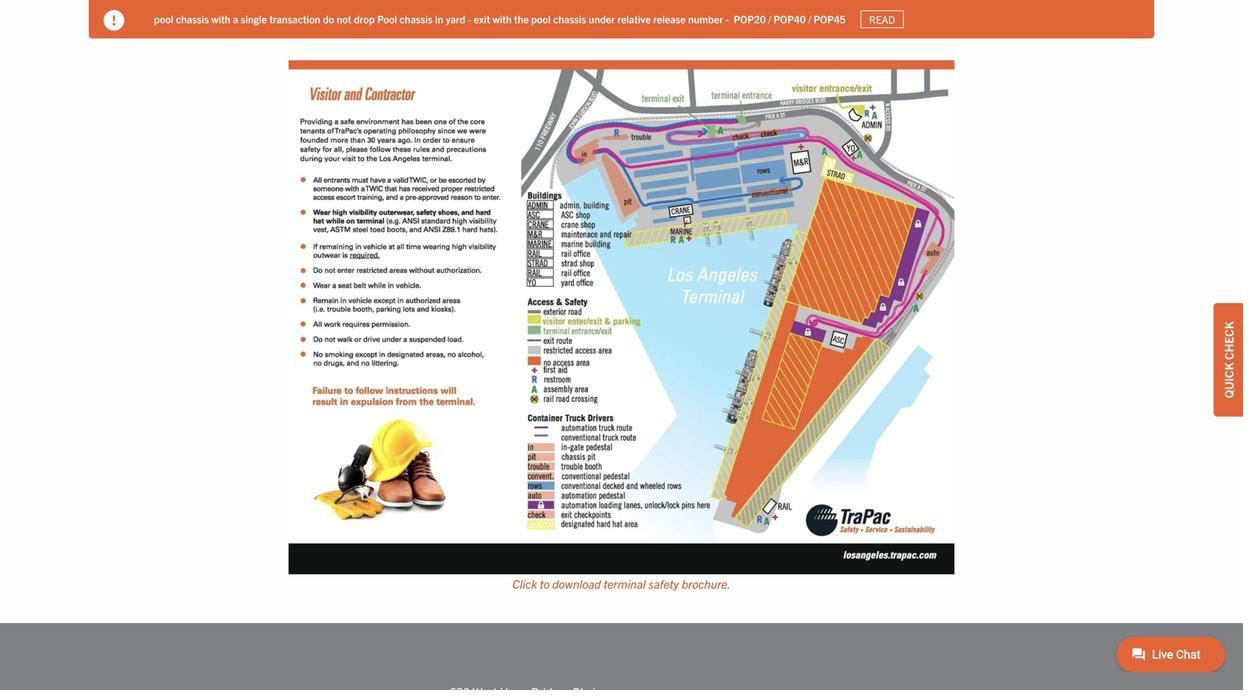 Task type: locate. For each thing, give the bounding box(es) containing it.
number
[[689, 12, 724, 26]]

with left the
[[493, 12, 512, 26]]

pool
[[154, 12, 174, 26], [532, 12, 551, 26]]

- right number
[[726, 12, 729, 26]]

do
[[323, 12, 334, 26]]

solid image
[[104, 10, 124, 31]]

footer
[[0, 624, 1244, 691]]

0 horizontal spatial to
[[540, 577, 550, 592]]

the
[[514, 12, 529, 26]]

/ right pop20 at the right of page
[[769, 12, 772, 26]]

1 horizontal spatial chassis
[[400, 12, 433, 26]]

1 vertical spatial to
[[540, 577, 550, 592]]

0 vertical spatial to
[[592, 14, 602, 28]]

1 - from the left
[[468, 12, 472, 26]]

0 horizontal spatial click
[[513, 577, 537, 592]]

exit
[[474, 12, 491, 26]]

pop45
[[814, 12, 846, 26]]

to for click to download map
[[592, 14, 602, 28]]

to inside click to download terminal safety brochure. link
[[540, 577, 550, 592]]

release
[[654, 12, 686, 26]]

single
[[241, 12, 267, 26]]

1 vertical spatial download
[[553, 577, 601, 592]]

2 horizontal spatial chassis
[[553, 12, 587, 26]]

2 / from the left
[[809, 12, 812, 26]]

1 horizontal spatial with
[[493, 12, 512, 26]]

pool right solid icon
[[154, 12, 174, 26]]

1 pool from the left
[[154, 12, 174, 26]]

chassis left in
[[400, 12, 433, 26]]

2 with from the left
[[493, 12, 512, 26]]

chassis left under
[[553, 12, 587, 26]]

pop40
[[774, 12, 806, 26]]

with left a on the left
[[211, 12, 231, 26]]

download left terminal
[[553, 577, 601, 592]]

1 vertical spatial click
[[513, 577, 537, 592]]

/ left pop45
[[809, 12, 812, 26]]

-
[[468, 12, 472, 26], [726, 12, 729, 26]]

1 horizontal spatial -
[[726, 12, 729, 26]]

1 horizontal spatial to
[[592, 14, 602, 28]]

click to download map link
[[565, 14, 679, 28]]

0 horizontal spatial pool
[[154, 12, 174, 26]]

chassis
[[176, 12, 209, 26], [400, 12, 433, 26], [553, 12, 587, 26]]

/
[[769, 12, 772, 26], [809, 12, 812, 26]]

click to download map
[[565, 14, 679, 28]]

chassis left a on the left
[[176, 12, 209, 26]]

click
[[565, 14, 590, 28], [513, 577, 537, 592]]

pool right the
[[532, 12, 551, 26]]

0 vertical spatial click
[[565, 14, 590, 28]]

download left map at top right
[[605, 14, 654, 28]]

read link
[[861, 10, 904, 28]]

drop
[[354, 12, 375, 26]]

brochure.
[[682, 577, 731, 592]]

download
[[605, 14, 654, 28], [553, 577, 601, 592]]

0 horizontal spatial -
[[468, 12, 472, 26]]

download for terminal
[[553, 577, 601, 592]]

- left exit
[[468, 12, 472, 26]]

with
[[211, 12, 231, 26], [493, 12, 512, 26]]

1 horizontal spatial /
[[809, 12, 812, 26]]

to
[[592, 14, 602, 28], [540, 577, 550, 592]]

quick check
[[1222, 322, 1237, 399]]

terminal
[[604, 577, 646, 592]]

0 vertical spatial download
[[605, 14, 654, 28]]

transaction
[[270, 12, 321, 26]]

0 horizontal spatial /
[[769, 12, 772, 26]]

1 horizontal spatial click
[[565, 14, 590, 28]]

click for click to download terminal safety brochure.
[[513, 577, 537, 592]]

1 horizontal spatial download
[[605, 14, 654, 28]]

0 horizontal spatial chassis
[[176, 12, 209, 26]]

0 horizontal spatial with
[[211, 12, 231, 26]]

2 pool from the left
[[532, 12, 551, 26]]

1 horizontal spatial pool
[[532, 12, 551, 26]]

0 horizontal spatial download
[[553, 577, 601, 592]]

quick check link
[[1214, 303, 1244, 417]]



Task type: describe. For each thing, give the bounding box(es) containing it.
click for click to download map
[[565, 14, 590, 28]]

click to download terminal safety brochure.
[[513, 577, 731, 592]]

safety
[[649, 577, 679, 592]]

relative
[[618, 12, 651, 26]]

2 chassis from the left
[[400, 12, 433, 26]]

1 chassis from the left
[[176, 12, 209, 26]]

quick
[[1222, 363, 1237, 399]]

3 chassis from the left
[[553, 12, 587, 26]]

1 / from the left
[[769, 12, 772, 26]]

a
[[233, 12, 238, 26]]

2 - from the left
[[726, 12, 729, 26]]

in
[[435, 12, 444, 26]]

1 with from the left
[[211, 12, 231, 26]]

map
[[656, 14, 679, 28]]

yard
[[446, 12, 466, 26]]

check
[[1222, 322, 1237, 360]]

read
[[870, 13, 896, 26]]

pop20
[[734, 12, 766, 26]]

to for click to download terminal safety brochure.
[[540, 577, 550, 592]]

pool
[[377, 12, 397, 26]]

click to download terminal safety brochure. link
[[289, 60, 955, 594]]

under
[[589, 12, 615, 26]]

pool chassis with a single transaction  do not drop pool chassis in yard -  exit with the pool chassis under relative release number -  pop20 / pop40 / pop45
[[154, 12, 846, 26]]

download for map
[[605, 14, 654, 28]]

not
[[337, 12, 352, 26]]



Task type: vqa. For each thing, say whether or not it's contained in the screenshot.
Click to download map's Click
yes



